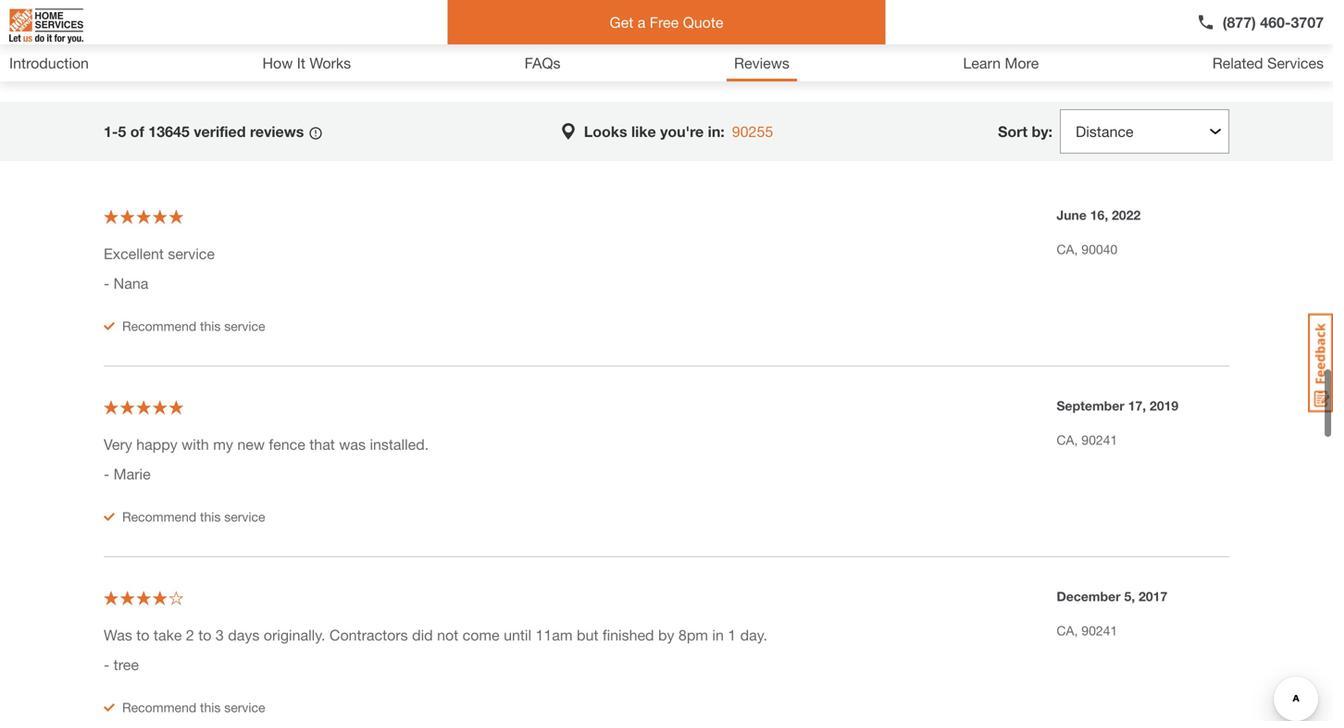 Task type: describe. For each thing, give the bounding box(es) containing it.
0 horizontal spatial 2
[[186, 626, 194, 644]]

ca, 90040
[[1057, 242, 1118, 257]]

2 star
[[209, 32, 246, 50]]

ca, 90241 for was to take 2 to 3 days originally. contractors did not come until 11am but finished by 8pm in 1 day.
[[1057, 623, 1118, 639]]

contractors
[[330, 626, 408, 644]]

verified
[[194, 123, 246, 140]]

2 to from the left
[[198, 626, 212, 644]]

works
[[310, 54, 351, 72]]

sort
[[998, 123, 1028, 140]]

☆ ☆ ☆ ☆ ☆ for to
[[104, 589, 184, 607]]

- tree
[[104, 656, 139, 674]]

services
[[1268, 54, 1324, 72]]

11am
[[536, 626, 573, 644]]

star inside '618 1 star'
[[221, 58, 246, 75]]

618 1 star
[[209, 32, 546, 75]]

8pm
[[679, 626, 708, 644]]

853
[[521, 58, 546, 75]]

very happy with my new fence that was installed.
[[104, 436, 429, 453]]

13645
[[148, 123, 190, 140]]

618
[[521, 32, 546, 50]]

service for to
[[224, 700, 265, 715]]

ca, 90241 for very happy with my new fence that was installed.
[[1057, 432, 1118, 448]]

ca, for installed.
[[1057, 432, 1078, 448]]

3707
[[1291, 13, 1324, 31]]

that
[[310, 436, 335, 453]]

fence
[[269, 436, 305, 453]]

happy
[[136, 436, 178, 453]]

1-5 of 13645 verified reviews
[[104, 123, 308, 140]]

1 to from the left
[[136, 626, 150, 644]]

2017
[[1139, 589, 1168, 604]]

recommend for marie
[[122, 509, 196, 525]]

in
[[712, 626, 724, 644]]

excellent service
[[104, 245, 215, 263]]

(877) 460-3707
[[1223, 13, 1324, 31]]

get
[[610, 13, 634, 31]]

1-
[[104, 123, 118, 140]]

recommend this service for nana
[[122, 319, 265, 334]]

5,
[[1125, 589, 1135, 604]]

1 vertical spatial 1
[[728, 626, 736, 644]]

learn
[[963, 54, 1001, 72]]

get a free quote button
[[448, 0, 886, 44]]

by
[[658, 626, 675, 644]]

my
[[213, 436, 233, 453]]

ca, for contractors
[[1057, 623, 1078, 639]]

get a free quote
[[610, 13, 724, 31]]

installed.
[[370, 436, 429, 453]]

★ ★ ★ ★
[[104, 589, 167, 607]]

finished
[[603, 626, 654, 644]]

- for - tree
[[104, 656, 109, 674]]

june
[[1057, 207, 1087, 223]]

more
[[1005, 54, 1039, 72]]

2019
[[1150, 398, 1179, 413]]

very
[[104, 436, 132, 453]]

1 star link
[[209, 56, 246, 78]]

3
[[216, 626, 224, 644]]

by:
[[1032, 123, 1053, 140]]

2022
[[1112, 207, 1141, 223]]

this for - marie
[[200, 509, 221, 525]]

do it for you logo image
[[9, 1, 83, 51]]

how it works
[[263, 54, 351, 72]]

september 17, 2019
[[1057, 398, 1179, 413]]

17,
[[1128, 398, 1146, 413]]

★ ★ ★ ★ ★ for very
[[104, 399, 184, 416]]

(877) 460-3707 link
[[1197, 11, 1324, 33]]

day.
[[740, 626, 768, 644]]

was
[[104, 626, 132, 644]]

recommend for nana
[[122, 319, 196, 334]]

in:
[[708, 123, 725, 140]]

related
[[1213, 54, 1264, 72]]

service for happy
[[224, 509, 265, 525]]

come
[[463, 626, 500, 644]]

june 16, 2022
[[1057, 207, 1141, 223]]

this for - tree
[[200, 700, 221, 715]]

how
[[263, 54, 293, 72]]

1 ★ ★ ★ ★ ★ from the top
[[104, 57, 194, 77]]

looks
[[584, 123, 627, 140]]



Task type: locate. For each thing, give the bounding box(es) containing it.
recommend down marie
[[122, 509, 196, 525]]

service for service
[[224, 319, 265, 334]]

- left marie
[[104, 465, 109, 483]]

0 horizontal spatial 1
[[209, 58, 217, 75]]

0 vertical spatial star
[[221, 32, 246, 50]]

introduction
[[9, 54, 89, 72]]

nana
[[114, 275, 148, 292]]

0 vertical spatial -
[[104, 275, 109, 292]]

ca, 90241
[[1057, 432, 1118, 448], [1057, 623, 1118, 639]]

ca, 90241 down "december"
[[1057, 623, 1118, 639]]

- left the 'tree'
[[104, 656, 109, 674]]

related services
[[1213, 54, 1324, 72]]

★ ★ ★ ★ ★ up of
[[104, 57, 194, 77]]

0 vertical spatial 90241
[[1082, 432, 1118, 448]]

1 vertical spatial ★ ★ ★ ★ ★
[[104, 208, 184, 225]]

december
[[1057, 589, 1121, 604]]

3 - from the top
[[104, 656, 109, 674]]

1 vertical spatial 90241
[[1082, 623, 1118, 639]]

originally.
[[264, 626, 325, 644]]

1 right in
[[728, 626, 736, 644]]

recommend this service down nana
[[122, 319, 265, 334]]

tree
[[114, 656, 139, 674]]

2 this from the top
[[200, 509, 221, 525]]

recommend this service down "with"
[[122, 509, 265, 525]]

marie
[[114, 465, 151, 483]]

to left 3
[[198, 626, 212, 644]]

2 vertical spatial -
[[104, 656, 109, 674]]

90255 link
[[732, 123, 773, 140]]

1 vertical spatial recommend
[[122, 509, 196, 525]]

days
[[228, 626, 260, 644]]

2 recommend this service from the top
[[122, 509, 265, 525]]

2
[[209, 32, 217, 50], [186, 626, 194, 644]]

learn more
[[963, 54, 1039, 72]]

but
[[577, 626, 599, 644]]

recommend this service
[[122, 319, 265, 334], [122, 509, 265, 525], [122, 700, 265, 715]]

recommend down the 'tree'
[[122, 700, 196, 715]]

0 vertical spatial ★ ★ ★ ★ ★
[[104, 57, 194, 77]]

- left nana
[[104, 275, 109, 292]]

☆ ☆ ☆ ☆ ☆ up "excellent"
[[104, 208, 184, 225]]

2 ca, from the top
[[1057, 432, 1078, 448]]

star down "2 star" link
[[221, 58, 246, 75]]

like
[[632, 123, 656, 140]]

recommend for tree
[[122, 700, 196, 715]]

1 vertical spatial recommend this service
[[122, 509, 265, 525]]

0 vertical spatial ca, 90241
[[1057, 432, 1118, 448]]

2 up the 1 star link on the left top
[[209, 32, 217, 50]]

90241 for was to take 2 to 3 days originally. contractors did not come until 11am but finished by 8pm in 1 day.
[[1082, 623, 1118, 639]]

september
[[1057, 398, 1125, 413]]

90241 down "december"
[[1082, 623, 1118, 639]]

this down my
[[200, 509, 221, 525]]

recommend this service for tree
[[122, 700, 265, 715]]

ca, left 90040
[[1057, 242, 1078, 257]]

with
[[182, 436, 209, 453]]

☆
[[104, 57, 120, 77], [122, 57, 139, 77], [140, 57, 157, 77], [159, 57, 175, 77], [177, 57, 194, 77], [104, 208, 119, 225], [120, 208, 135, 225], [136, 208, 151, 225], [153, 208, 167, 225], [169, 208, 184, 225], [104, 399, 119, 416], [120, 399, 135, 416], [136, 399, 151, 416], [153, 399, 167, 416], [169, 399, 184, 416], [104, 589, 119, 607], [120, 589, 135, 607], [136, 589, 151, 607], [153, 589, 167, 607], [169, 589, 184, 607]]

december 5, 2017
[[1057, 589, 1168, 604]]

1
[[209, 58, 217, 75], [728, 626, 736, 644]]

1 vertical spatial star
[[221, 58, 246, 75]]

this
[[200, 319, 221, 334], [200, 509, 221, 525], [200, 700, 221, 715]]

16,
[[1091, 207, 1109, 223]]

this down 3
[[200, 700, 221, 715]]

new
[[237, 436, 265, 453]]

was to take 2 to 3 days originally. contractors did not come until 11am but finished by 8pm in 1 day.
[[104, 626, 768, 644]]

1 star from the top
[[221, 32, 246, 50]]

1 vertical spatial ca,
[[1057, 432, 1078, 448]]

- marie
[[104, 465, 151, 483]]

ca, down september
[[1057, 432, 1078, 448]]

recommend this service down take
[[122, 700, 265, 715]]

0 vertical spatial recommend this service
[[122, 319, 265, 334]]

(877)
[[1223, 13, 1256, 31]]

2 vertical spatial recommend this service
[[122, 700, 265, 715]]

this for - nana
[[200, 319, 221, 334]]

2 vertical spatial this
[[200, 700, 221, 715]]

★ ★ ★ ★ ★ up "excellent"
[[104, 208, 184, 225]]

2 90241 from the top
[[1082, 623, 1118, 639]]

2 ca, 90241 from the top
[[1057, 623, 1118, 639]]

reviews
[[250, 123, 304, 140]]

1 this from the top
[[200, 319, 221, 334]]

was
[[339, 436, 366, 453]]

3 recommend from the top
[[122, 700, 196, 715]]

take
[[154, 626, 182, 644]]

3 ☆ ☆ ☆ ☆ ☆ from the top
[[104, 399, 184, 416]]

1 recommend from the top
[[122, 319, 196, 334]]

ca, down "december"
[[1057, 623, 1078, 639]]

did
[[412, 626, 433, 644]]

1 ☆ ☆ ☆ ☆ ☆ from the top
[[104, 57, 194, 77]]

recommend down nana
[[122, 319, 196, 334]]

you're
[[660, 123, 704, 140]]

★ ★ ★ ★ ★ up the happy
[[104, 399, 184, 416]]

3 ★ ★ ★ ★ ★ from the top
[[104, 399, 184, 416]]

90241 down september
[[1082, 432, 1118, 448]]

☆ ☆ ☆ ☆ ☆ for happy
[[104, 399, 184, 416]]

1 vertical spatial ca, 90241
[[1057, 623, 1118, 639]]

3 ca, from the top
[[1057, 623, 1078, 639]]

1 ca, from the top
[[1057, 242, 1078, 257]]

90255
[[732, 123, 773, 140]]

- for - marie
[[104, 465, 109, 483]]

1 recommend this service from the top
[[122, 319, 265, 334]]

star up the 1 star link on the left top
[[221, 32, 246, 50]]

1 down 2 star
[[209, 58, 217, 75]]

90241 for very happy with my new fence that was installed.
[[1082, 432, 1118, 448]]

2 recommend from the top
[[122, 509, 196, 525]]

1 ca, 90241 from the top
[[1057, 432, 1118, 448]]

2 star link
[[209, 30, 246, 52]]

1 90241 from the top
[[1082, 432, 1118, 448]]

2 - from the top
[[104, 465, 109, 483]]

1 vertical spatial this
[[200, 509, 221, 525]]

faqs
[[525, 54, 561, 72]]

2 vertical spatial ★ ★ ★ ★ ★
[[104, 399, 184, 416]]

ca,
[[1057, 242, 1078, 257], [1057, 432, 1078, 448], [1057, 623, 1078, 639]]

☆ ☆ ☆ ☆ ☆
[[104, 57, 194, 77], [104, 208, 184, 225], [104, 399, 184, 416], [104, 589, 184, 607]]

2 vertical spatial recommend
[[122, 700, 196, 715]]

- nana
[[104, 275, 148, 292]]

460-
[[1261, 13, 1291, 31]]

star
[[221, 32, 246, 50], [221, 58, 246, 75]]

to left take
[[136, 626, 150, 644]]

recommend
[[122, 319, 196, 334], [122, 509, 196, 525], [122, 700, 196, 715]]

looks like you're in: 90255
[[584, 123, 773, 140]]

sort by:
[[998, 123, 1053, 140]]

feedback link image
[[1308, 313, 1333, 413]]

5
[[118, 123, 126, 140]]

2 right take
[[186, 626, 194, 644]]

0 vertical spatial 2
[[209, 32, 217, 50]]

1 - from the top
[[104, 275, 109, 292]]

free
[[650, 13, 679, 31]]

2 ★ ★ ★ ★ ★ from the top
[[104, 208, 184, 225]]

this down excellent service
[[200, 319, 221, 334]]

★ ★ ★ ★ ★
[[104, 57, 194, 77], [104, 208, 184, 225], [104, 399, 184, 416]]

0 vertical spatial 1
[[209, 58, 217, 75]]

3 this from the top
[[200, 700, 221, 715]]

0 vertical spatial ca,
[[1057, 242, 1078, 257]]

excellent
[[104, 245, 164, 263]]

reviews
[[734, 54, 790, 72]]

0 horizontal spatial to
[[136, 626, 150, 644]]

1 horizontal spatial 2
[[209, 32, 217, 50]]

-
[[104, 275, 109, 292], [104, 465, 109, 483], [104, 656, 109, 674]]

90040
[[1082, 242, 1118, 257]]

1 vertical spatial 2
[[186, 626, 194, 644]]

★
[[104, 57, 120, 77], [122, 57, 139, 77], [140, 57, 157, 77], [159, 57, 175, 77], [177, 57, 194, 77], [104, 208, 119, 225], [120, 208, 135, 225], [136, 208, 151, 225], [153, 208, 167, 225], [169, 208, 184, 225], [104, 399, 119, 416], [120, 399, 135, 416], [136, 399, 151, 416], [153, 399, 167, 416], [169, 399, 184, 416], [104, 589, 119, 607], [120, 589, 135, 607], [136, 589, 151, 607], [153, 589, 167, 607]]

☆ ☆ ☆ ☆ ☆ for service
[[104, 208, 184, 225]]

quote
[[683, 13, 724, 31]]

2 star from the top
[[221, 58, 246, 75]]

2 vertical spatial ca,
[[1057, 623, 1078, 639]]

a
[[638, 13, 646, 31]]

☆ ☆ ☆ ☆ ☆ up the happy
[[104, 399, 184, 416]]

it
[[297, 54, 306, 72]]

1 horizontal spatial 1
[[728, 626, 736, 644]]

★ ★ ★ ★ ★ for excellent
[[104, 208, 184, 225]]

not
[[437, 626, 459, 644]]

- for - nana
[[104, 275, 109, 292]]

until
[[504, 626, 532, 644]]

1 inside '618 1 star'
[[209, 58, 217, 75]]

recommend this service for marie
[[122, 509, 265, 525]]

2 ☆ ☆ ☆ ☆ ☆ from the top
[[104, 208, 184, 225]]

4 ☆ ☆ ☆ ☆ ☆ from the top
[[104, 589, 184, 607]]

☆ ☆ ☆ ☆ ☆ up of
[[104, 57, 194, 77]]

0 vertical spatial recommend
[[122, 319, 196, 334]]

☆ ☆ ☆ ☆ ☆ up take
[[104, 589, 184, 607]]

1 horizontal spatial to
[[198, 626, 212, 644]]

0 vertical spatial this
[[200, 319, 221, 334]]

3 recommend this service from the top
[[122, 700, 265, 715]]

ca, 90241 down september
[[1057, 432, 1118, 448]]

service
[[168, 245, 215, 263], [224, 319, 265, 334], [224, 509, 265, 525], [224, 700, 265, 715]]

1 vertical spatial -
[[104, 465, 109, 483]]

of
[[130, 123, 144, 140]]



Task type: vqa. For each thing, say whether or not it's contained in the screenshot.
top the 90241
yes



